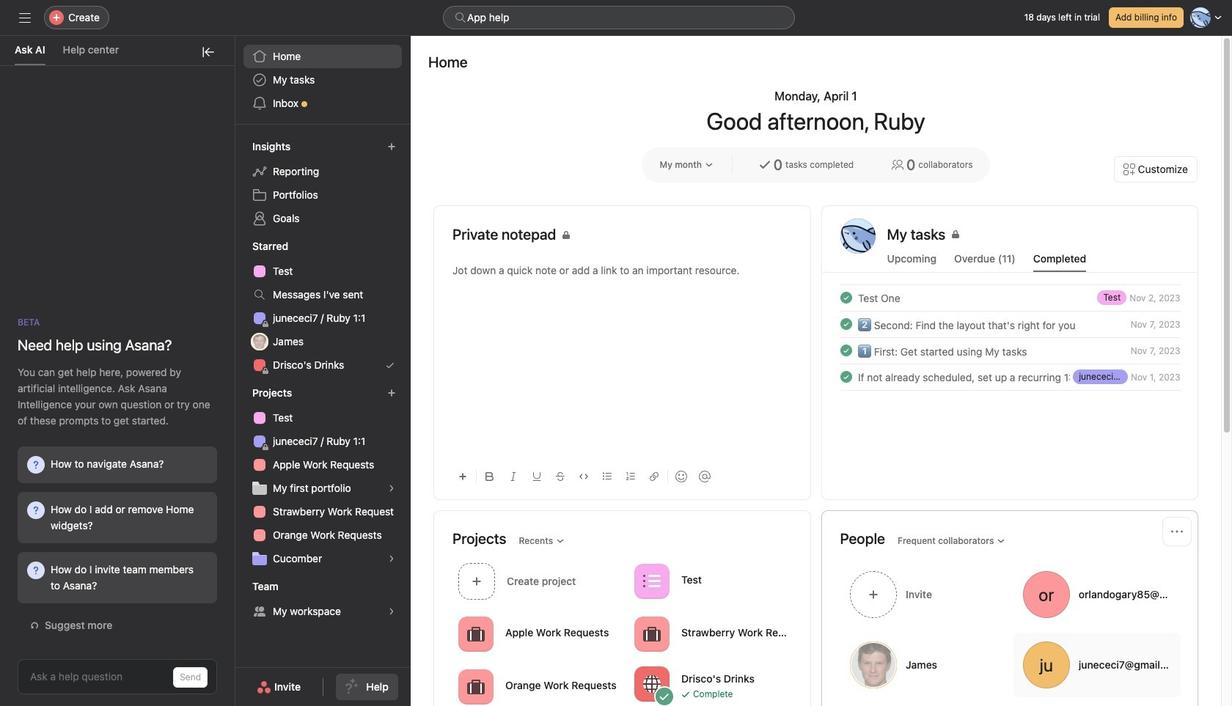 Task type: vqa. For each thing, say whether or not it's contained in the screenshot.
tasks
no



Task type: describe. For each thing, give the bounding box(es) containing it.
Completed checkbox
[[837, 342, 855, 359]]

1 list item from the top
[[823, 285, 1198, 311]]

starred element
[[235, 233, 411, 380]]

list image
[[643, 573, 661, 590]]

bold image
[[486, 472, 494, 481]]

new project or portfolio image
[[387, 389, 396, 398]]

see details, my first portfolio image
[[387, 484, 396, 493]]

see details, my workspace image
[[387, 607, 396, 616]]

underline image
[[533, 472, 541, 481]]

briefcase image
[[467, 678, 485, 696]]

collapse section image
[[236, 581, 248, 593]]

strikethrough image
[[556, 472, 565, 481]]

view profile image
[[840, 219, 876, 254]]

hide sidebar image
[[19, 12, 31, 23]]

completed checkbox for fourth list item from the bottom of the page
[[837, 289, 855, 307]]

completed checkbox for 1st list item from the bottom of the page
[[837, 368, 855, 386]]

4 list item from the top
[[823, 364, 1198, 390]]

emoji image
[[676, 471, 687, 483]]

global element
[[235, 36, 411, 124]]

1 briefcase image from the left
[[467, 625, 485, 643]]

insights element
[[235, 134, 411, 233]]

link image
[[650, 472, 659, 481]]

collapse section image for starred element
[[236, 241, 248, 252]]

completed image for completed option
[[837, 342, 855, 359]]



Task type: locate. For each thing, give the bounding box(es) containing it.
completed image
[[837, 315, 855, 333], [837, 368, 855, 386]]

3 collapse section image from the top
[[236, 387, 248, 399]]

italics image
[[509, 472, 518, 481]]

insert an object image
[[459, 472, 467, 481]]

completed image up completed option
[[837, 315, 855, 333]]

at mention image
[[699, 471, 711, 483]]

completed image for 3rd list item from the bottom
[[837, 315, 855, 333]]

1 vertical spatial completed image
[[837, 342, 855, 359]]

1 vertical spatial completed checkbox
[[837, 315, 855, 333]]

1 completed image from the top
[[837, 289, 855, 307]]

2 collapse section image from the top
[[236, 241, 248, 252]]

code image
[[580, 472, 588, 481]]

teams element
[[235, 574, 411, 627]]

0 horizontal spatial briefcase image
[[467, 625, 485, 643]]

completed image
[[837, 289, 855, 307], [837, 342, 855, 359]]

projects element
[[235, 380, 411, 574]]

1 completed image from the top
[[837, 315, 855, 333]]

actions image
[[1172, 526, 1183, 538]]

1 collapse section image from the top
[[236, 141, 248, 153]]

help center tab list
[[0, 36, 235, 66]]

completed image down completed option
[[837, 368, 855, 386]]

2 list item from the top
[[823, 311, 1198, 337]]

bulleted list image
[[603, 472, 612, 481]]

list item
[[823, 285, 1198, 311], [823, 311, 1198, 337], [823, 337, 1198, 364], [823, 364, 1198, 390]]

new insights image
[[387, 142, 396, 151]]

2 completed image from the top
[[837, 342, 855, 359]]

Completed checkbox
[[837, 289, 855, 307], [837, 315, 855, 333], [837, 368, 855, 386]]

2 completed image from the top
[[837, 368, 855, 386]]

0 vertical spatial completed image
[[837, 289, 855, 307]]

collapse section image for "insights" element
[[236, 141, 248, 153]]

collapse section image inside starred element
[[236, 241, 248, 252]]

2 vertical spatial completed checkbox
[[837, 368, 855, 386]]

briefcase image up globe "icon"
[[643, 625, 661, 643]]

1 completed checkbox from the top
[[837, 289, 855, 307]]

completed image for completed checkbox for fourth list item from the bottom of the page
[[837, 289, 855, 307]]

completed image for 1st list item from the bottom of the page
[[837, 368, 855, 386]]

numbered list image
[[627, 472, 635, 481]]

briefcase image up briefcase image
[[467, 625, 485, 643]]

collapse section image
[[236, 141, 248, 153], [236, 241, 248, 252], [236, 387, 248, 399]]

0 vertical spatial completed checkbox
[[837, 289, 855, 307]]

0 vertical spatial completed image
[[837, 315, 855, 333]]

briefcase image
[[467, 625, 485, 643], [643, 625, 661, 643]]

3 completed checkbox from the top
[[837, 368, 855, 386]]

completed checkbox for 3rd list item from the bottom
[[837, 315, 855, 333]]

2 completed checkbox from the top
[[837, 315, 855, 333]]

3 list item from the top
[[823, 337, 1198, 364]]

close help & getting started image
[[202, 46, 214, 58]]

1 vertical spatial completed image
[[837, 368, 855, 386]]

toolbar
[[453, 460, 792, 493]]

see details, cucomber image
[[387, 555, 396, 563]]

1 vertical spatial collapse section image
[[236, 241, 248, 252]]

list box
[[443, 6, 795, 29]]

globe image
[[643, 675, 661, 693]]

collapse section image for projects element
[[236, 387, 248, 399]]

2 briefcase image from the left
[[643, 625, 661, 643]]

0 vertical spatial collapse section image
[[236, 141, 248, 153]]

2 vertical spatial collapse section image
[[236, 387, 248, 399]]

1 horizontal spatial briefcase image
[[643, 625, 661, 643]]



